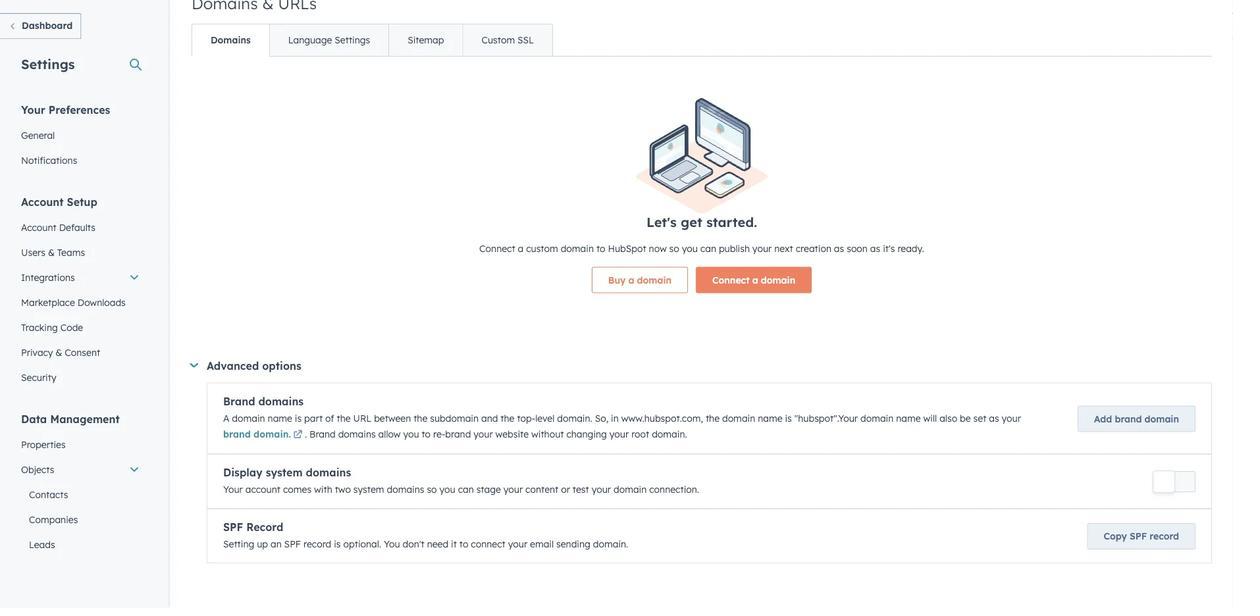 Task type: describe. For each thing, give the bounding box(es) containing it.
copy spf record
[[1104, 531, 1180, 543]]

1 name from the left
[[268, 413, 292, 424]]

domain down next at the right of the page
[[761, 274, 796, 286]]

security
[[21, 372, 56, 383]]

2 horizontal spatial as
[[990, 413, 1000, 424]]

domain. down www.hubspot.com,
[[652, 429, 688, 440]]

account defaults link
[[13, 215, 148, 240]]

display
[[223, 467, 263, 480]]

notifications link
[[13, 148, 148, 173]]

domains down the options
[[259, 395, 304, 408]]

domains up with
[[306, 467, 351, 480]]

a for connect a custom domain to hubspot now so you can publish your next creation as soon as it's ready.
[[518, 243, 524, 254]]

contacts
[[29, 489, 68, 501]]

buy a domain
[[609, 274, 672, 286]]

0 horizontal spatial brand
[[223, 429, 251, 440]]

0 horizontal spatial is
[[295, 413, 302, 424]]

brand domain. link
[[223, 428, 305, 443]]

custom ssl
[[482, 34, 534, 46]]

so inside display system domains your account comes with two system domains so you can stage your content or test your domain connection.
[[427, 484, 437, 496]]

consent
[[65, 347, 100, 358]]

in
[[611, 413, 619, 424]]

two
[[335, 484, 351, 496]]

brand domains
[[223, 395, 304, 408]]

setup
[[67, 195, 97, 209]]

ready.
[[898, 243, 925, 254]]

properties
[[21, 439, 66, 451]]

let's get started.
[[647, 214, 758, 230]]

1 horizontal spatial as
[[871, 243, 881, 254]]

settings inside navigation
[[335, 34, 370, 46]]

0 horizontal spatial system
[[266, 467, 303, 480]]

2 horizontal spatial your
[[839, 413, 858, 424]]

2 the from the left
[[414, 413, 428, 424]]

spf inside button
[[1130, 531, 1148, 543]]

domains up spf record setting up an spf record is optional. you don't need it to connect your email sending domain. in the bottom of the page
[[387, 484, 425, 496]]

domain left will
[[861, 413, 894, 424]]

your preferences
[[21, 103, 110, 116]]

your inside spf record setting up an spf record is optional. you don't need it to connect your email sending domain.
[[508, 539, 528, 551]]

it's
[[884, 243, 896, 254]]

domain. inside spf record setting up an spf record is optional. you don't need it to connect your email sending domain.
[[593, 539, 629, 551]]

buy a domain button
[[592, 267, 688, 294]]

tracking code link
[[13, 315, 148, 340]]

account for account defaults
[[21, 222, 57, 233]]

domain down now
[[637, 274, 672, 286]]

get
[[681, 214, 703, 230]]

your right 'set'
[[1002, 413, 1022, 424]]

content
[[526, 484, 559, 496]]

data management
[[21, 413, 120, 426]]

leads
[[29, 539, 55, 551]]

set
[[974, 413, 987, 424]]

will
[[924, 413, 938, 424]]

4 the from the left
[[706, 413, 720, 424]]

url
[[354, 413, 372, 424]]

between
[[374, 413, 411, 424]]

integrations button
[[13, 265, 148, 290]]

add
[[1095, 413, 1113, 425]]

test
[[573, 484, 589, 496]]

1 the from the left
[[337, 413, 351, 424]]

0 horizontal spatial as
[[835, 243, 845, 254]]

email
[[530, 539, 554, 551]]

data management element
[[13, 412, 148, 609]]

comes
[[283, 484, 312, 496]]

part
[[304, 413, 323, 424]]

domain up brand domain.
[[232, 413, 265, 424]]

copy
[[1104, 531, 1128, 543]]

sitemap link
[[389, 24, 463, 56]]

dashboard link
[[0, 13, 81, 39]]

your down the a domain name is part of the url between the subdomain and the top-level domain. so, in www.hubspot.com, the domain name is "hubspot". your domain name will also be set as your
[[610, 429, 629, 440]]

you
[[384, 539, 400, 551]]

publish
[[719, 243, 750, 254]]

defaults
[[59, 222, 95, 233]]

data
[[21, 413, 47, 426]]

record inside button
[[1151, 531, 1180, 543]]

copy spf record button
[[1088, 524, 1196, 550]]

domain inside display system domains your account comes with two system domains so you can stage your content or test your domain connection.
[[614, 484, 647, 496]]

domain right 'custom'
[[561, 243, 594, 254]]

your inside display system domains your account comes with two system domains so you can stage your content or test your domain connection.
[[223, 484, 243, 496]]

started.
[[707, 214, 758, 230]]

code
[[60, 322, 83, 333]]

options
[[262, 359, 302, 373]]

without
[[532, 429, 564, 440]]

now
[[649, 243, 667, 254]]

& for users
[[48, 247, 55, 258]]

objects button
[[13, 458, 148, 483]]

your right stage
[[504, 484, 523, 496]]

domains link
[[192, 24, 269, 56]]

don't
[[403, 539, 425, 551]]

companies link
[[13, 508, 148, 533]]

stage
[[477, 484, 501, 496]]

subdomain
[[430, 413, 479, 424]]

with
[[314, 484, 333, 496]]

next
[[775, 243, 794, 254]]

hubspot
[[608, 243, 647, 254]]

1 horizontal spatial brand
[[310, 429, 336, 440]]

connect a custom domain to hubspot now so you can publish your next creation as soon as it's ready.
[[480, 243, 925, 254]]

can inside display system domains your account comes with two system domains so you can stage your content or test your domain connection.
[[458, 484, 474, 496]]

your inside your preferences element
[[21, 103, 45, 116]]

your down and
[[474, 429, 493, 440]]

2 horizontal spatial you
[[682, 243, 698, 254]]

up
[[257, 539, 268, 551]]

advanced
[[207, 359, 259, 373]]

your left next at the right of the page
[[753, 243, 772, 254]]

or
[[561, 484, 570, 496]]

and
[[482, 413, 498, 424]]

connect for connect a custom domain to hubspot now so you can publish your next creation as soon as it's ready.
[[480, 243, 516, 254]]

2 horizontal spatial is
[[786, 413, 792, 424]]

ssl
[[518, 34, 534, 46]]

tracking
[[21, 322, 58, 333]]

account setup
[[21, 195, 97, 209]]

custom
[[482, 34, 515, 46]]

"hubspot".
[[795, 413, 839, 424]]

marketplace
[[21, 297, 75, 308]]



Task type: vqa. For each thing, say whether or not it's contained in the screenshot.
for
no



Task type: locate. For each thing, give the bounding box(es) containing it.
1 horizontal spatial so
[[670, 243, 680, 254]]

link opens in a new window image inside brand domain. link
[[293, 431, 303, 440]]

your preferences element
[[13, 102, 148, 173]]

need
[[427, 539, 449, 551]]

connect a domain link
[[696, 267, 812, 294]]

domains down url on the left bottom of the page
[[338, 429, 376, 440]]

spf right "an"
[[284, 539, 301, 551]]

0 vertical spatial &
[[48, 247, 55, 258]]

3 name from the left
[[897, 413, 921, 424]]

you right allow
[[403, 429, 419, 440]]

0 horizontal spatial connect
[[480, 243, 516, 254]]

account up users
[[21, 222, 57, 233]]

preferences
[[49, 103, 110, 116]]

account for account setup
[[21, 195, 64, 209]]

domain down advanced options dropdown button
[[723, 413, 756, 424]]

navigation containing domains
[[192, 24, 553, 57]]

1 vertical spatial account
[[21, 222, 57, 233]]

advanced options button
[[190, 359, 1213, 373]]

you inside display system domains your account comes with two system domains so you can stage your content or test your domain connection.
[[440, 484, 456, 496]]

objects
[[21, 464, 54, 476]]

a domain name is part of the url between the subdomain and the top-level domain. so, in www.hubspot.com, the domain name is "hubspot". your domain name will also be set as your
[[223, 413, 1022, 424]]

marketplace downloads
[[21, 297, 126, 308]]

2 vertical spatial to
[[460, 539, 469, 551]]

language
[[288, 34, 332, 46]]

connect inside the 'connect a domain' link
[[713, 274, 750, 286]]

can
[[701, 243, 717, 254], [458, 484, 474, 496]]

connect a domain
[[713, 274, 796, 286]]

tracking code
[[21, 322, 83, 333]]

custom ssl link
[[463, 24, 553, 56]]

connect
[[471, 539, 506, 551]]

1 link opens in a new window image from the top
[[293, 428, 303, 443]]

1 vertical spatial settings
[[21, 56, 75, 72]]

1 horizontal spatial to
[[460, 539, 469, 551]]

2 name from the left
[[758, 413, 783, 424]]

downloads
[[78, 297, 126, 308]]

1 vertical spatial so
[[427, 484, 437, 496]]

3 the from the left
[[501, 413, 515, 424]]

& for privacy
[[56, 347, 62, 358]]

1 account from the top
[[21, 195, 64, 209]]

level
[[536, 413, 555, 424]]

the right of
[[337, 413, 351, 424]]

the right www.hubspot.com,
[[706, 413, 720, 424]]

spf up setting
[[223, 521, 243, 534]]

so right now
[[670, 243, 680, 254]]

connect
[[480, 243, 516, 254], [713, 274, 750, 286]]

an
[[271, 539, 282, 551]]

brand down a
[[223, 429, 251, 440]]

you
[[682, 243, 698, 254], [403, 429, 419, 440], [440, 484, 456, 496]]

allow
[[379, 429, 401, 440]]

to right it
[[460, 539, 469, 551]]

companies
[[29, 514, 78, 526]]

system right the two
[[354, 484, 384, 496]]

soon
[[847, 243, 868, 254]]

2 horizontal spatial brand
[[1116, 413, 1143, 425]]

. brand domains allow you to re-brand your website without changing your root domain.
[[305, 429, 688, 440]]

general
[[21, 129, 55, 141]]

record inside spf record setting up an spf record is optional. you don't need it to connect your email sending domain.
[[304, 539, 332, 551]]

privacy & consent
[[21, 347, 100, 358]]

0 horizontal spatial brand
[[223, 395, 255, 408]]

is inside spf record setting up an spf record is optional. you don't need it to connect your email sending domain.
[[334, 539, 341, 551]]

re-
[[434, 429, 446, 440]]

be
[[961, 413, 972, 424]]

connection.
[[650, 484, 700, 496]]

also
[[940, 413, 958, 424]]

1 horizontal spatial brand
[[446, 429, 471, 440]]

0 vertical spatial you
[[682, 243, 698, 254]]

1 horizontal spatial is
[[334, 539, 341, 551]]

domain. left .
[[254, 429, 291, 440]]

changing
[[567, 429, 607, 440]]

teams
[[57, 247, 85, 258]]

a
[[223, 413, 230, 424]]

custom
[[526, 243, 559, 254]]

name left "hubspot". at the right bottom
[[758, 413, 783, 424]]

domain. right sending
[[593, 539, 629, 551]]

domains
[[211, 34, 251, 46]]

management
[[50, 413, 120, 426]]

users & teams link
[[13, 240, 148, 265]]

is left "hubspot". at the right bottom
[[786, 413, 792, 424]]

1 horizontal spatial a
[[629, 274, 635, 286]]

domains
[[259, 395, 304, 408], [338, 429, 376, 440], [306, 467, 351, 480], [387, 484, 425, 496]]

brand inside button
[[1116, 413, 1143, 425]]

can left stage
[[458, 484, 474, 496]]

domain
[[561, 243, 594, 254], [637, 274, 672, 286], [761, 274, 796, 286], [232, 413, 265, 424], [723, 413, 756, 424], [861, 413, 894, 424], [1145, 413, 1180, 425], [614, 484, 647, 496]]

1 horizontal spatial name
[[758, 413, 783, 424]]

& right privacy at the bottom left of page
[[56, 347, 62, 358]]

as
[[835, 243, 845, 254], [871, 243, 881, 254], [990, 413, 1000, 424]]

name up brand domain. link
[[268, 413, 292, 424]]

2 horizontal spatial spf
[[1130, 531, 1148, 543]]

0 horizontal spatial so
[[427, 484, 437, 496]]

users & teams
[[21, 247, 85, 258]]

security link
[[13, 365, 148, 390]]

& right users
[[48, 247, 55, 258]]

display system domains your account comes with two system domains so you can stage your content or test your domain connection.
[[223, 467, 700, 496]]

0 horizontal spatial a
[[518, 243, 524, 254]]

account
[[21, 195, 64, 209], [21, 222, 57, 233]]

0 horizontal spatial can
[[458, 484, 474, 496]]

setting
[[223, 539, 254, 551]]

root
[[632, 429, 650, 440]]

0 vertical spatial so
[[670, 243, 680, 254]]

link opens in a new window image
[[293, 428, 303, 443], [293, 431, 303, 440]]

1 horizontal spatial connect
[[713, 274, 750, 286]]

connect left 'custom'
[[480, 243, 516, 254]]

2 vertical spatial you
[[440, 484, 456, 496]]

0 horizontal spatial spf
[[223, 521, 243, 534]]

0 horizontal spatial &
[[48, 247, 55, 258]]

1 vertical spatial brand
[[310, 429, 336, 440]]

let's
[[647, 214, 677, 230]]

sending
[[557, 539, 591, 551]]

settings right language
[[335, 34, 370, 46]]

language settings
[[288, 34, 370, 46]]

properties link
[[13, 433, 148, 458]]

www.hubspot.com,
[[622, 413, 704, 424]]

brand up a
[[223, 395, 255, 408]]

0 vertical spatial connect
[[480, 243, 516, 254]]

0 vertical spatial settings
[[335, 34, 370, 46]]

system up comes
[[266, 467, 303, 480]]

a left 'custom'
[[518, 243, 524, 254]]

to
[[597, 243, 606, 254], [422, 429, 431, 440], [460, 539, 469, 551]]

so up spf record setting up an spf record is optional. you don't need it to connect your email sending domain. in the bottom of the page
[[427, 484, 437, 496]]

leads link
[[13, 533, 148, 558]]

the up website
[[501, 413, 515, 424]]

you down get
[[682, 243, 698, 254]]

2 link opens in a new window image from the top
[[293, 431, 303, 440]]

as left soon on the top right
[[835, 243, 845, 254]]

name left will
[[897, 413, 921, 424]]

buy
[[609, 274, 626, 286]]

1 vertical spatial &
[[56, 347, 62, 358]]

1 horizontal spatial settings
[[335, 34, 370, 46]]

a right buy
[[629, 274, 635, 286]]

0 vertical spatial your
[[21, 103, 45, 116]]

a inside button
[[629, 274, 635, 286]]

brand
[[1116, 413, 1143, 425], [223, 429, 251, 440], [446, 429, 471, 440]]

to inside spf record setting up an spf record is optional. you don't need it to connect your email sending domain.
[[460, 539, 469, 551]]

to left re-
[[422, 429, 431, 440]]

1 horizontal spatial can
[[701, 243, 717, 254]]

brand domain.
[[223, 429, 291, 440]]

your left email
[[508, 539, 528, 551]]

of
[[326, 413, 334, 424]]

2 vertical spatial your
[[223, 484, 243, 496]]

your right test
[[592, 484, 611, 496]]

account
[[246, 484, 281, 496]]

language settings link
[[269, 24, 389, 56]]

1 horizontal spatial record
[[1151, 531, 1180, 543]]

caret image
[[190, 364, 198, 368]]

2 horizontal spatial a
[[753, 274, 759, 286]]

0 horizontal spatial name
[[268, 413, 292, 424]]

to left hubspot
[[597, 243, 606, 254]]

the right between
[[414, 413, 428, 424]]

so,
[[595, 413, 609, 424]]

record
[[247, 521, 284, 534]]

is left 'part'
[[295, 413, 302, 424]]

2 horizontal spatial name
[[897, 413, 921, 424]]

record right "an"
[[304, 539, 332, 551]]

0 horizontal spatial your
[[21, 103, 45, 116]]

account setup element
[[13, 195, 148, 390]]

1 vertical spatial connect
[[713, 274, 750, 286]]

brand right .
[[310, 429, 336, 440]]

dashboard
[[22, 20, 73, 31]]

1 horizontal spatial &
[[56, 347, 62, 358]]

1 horizontal spatial spf
[[284, 539, 301, 551]]

0 horizontal spatial record
[[304, 539, 332, 551]]

domain. up changing
[[557, 413, 593, 424]]

0 horizontal spatial you
[[403, 429, 419, 440]]

settings down dashboard
[[21, 56, 75, 72]]

navigation
[[192, 24, 553, 57]]

0 vertical spatial brand
[[223, 395, 255, 408]]

brand right "add"
[[1116, 413, 1143, 425]]

1 vertical spatial your
[[839, 413, 858, 424]]

brand down the subdomain
[[446, 429, 471, 440]]

1 horizontal spatial you
[[440, 484, 456, 496]]

&
[[48, 247, 55, 258], [56, 347, 62, 358]]

record right copy
[[1151, 531, 1180, 543]]

0 vertical spatial to
[[597, 243, 606, 254]]

1 vertical spatial to
[[422, 429, 431, 440]]

privacy & consent link
[[13, 340, 148, 365]]

0 horizontal spatial settings
[[21, 56, 75, 72]]

domain.
[[557, 413, 593, 424], [254, 429, 291, 440], [652, 429, 688, 440], [593, 539, 629, 551]]

0 vertical spatial can
[[701, 243, 717, 254]]

a
[[518, 243, 524, 254], [629, 274, 635, 286], [753, 274, 759, 286]]

2 horizontal spatial to
[[597, 243, 606, 254]]

0 vertical spatial account
[[21, 195, 64, 209]]

account up account defaults
[[21, 195, 64, 209]]

1 horizontal spatial your
[[223, 484, 243, 496]]

0 vertical spatial system
[[266, 467, 303, 480]]

spf right copy
[[1130, 531, 1148, 543]]

.
[[305, 429, 307, 440]]

can left publish
[[701, 243, 717, 254]]

as left it's
[[871, 243, 881, 254]]

connect for connect a domain
[[713, 274, 750, 286]]

it
[[451, 539, 457, 551]]

top-
[[517, 413, 536, 424]]

you left stage
[[440, 484, 456, 496]]

sitemap
[[408, 34, 444, 46]]

2 account from the top
[[21, 222, 57, 233]]

a for buy a domain
[[629, 274, 635, 286]]

as right 'set'
[[990, 413, 1000, 424]]

so
[[670, 243, 680, 254], [427, 484, 437, 496]]

marketplace downloads link
[[13, 290, 148, 315]]

integrations
[[21, 272, 75, 283]]

settings
[[335, 34, 370, 46], [21, 56, 75, 72]]

general link
[[13, 123, 148, 148]]

1 vertical spatial can
[[458, 484, 474, 496]]

1 horizontal spatial system
[[354, 484, 384, 496]]

website
[[496, 429, 529, 440]]

1 vertical spatial you
[[403, 429, 419, 440]]

optional.
[[344, 539, 382, 551]]

domain right "add"
[[1145, 413, 1180, 425]]

a for connect a domain
[[753, 274, 759, 286]]

connect down publish
[[713, 274, 750, 286]]

your
[[753, 243, 772, 254], [1002, 413, 1022, 424], [474, 429, 493, 440], [610, 429, 629, 440], [504, 484, 523, 496], [592, 484, 611, 496], [508, 539, 528, 551]]

account defaults
[[21, 222, 95, 233]]

0 horizontal spatial to
[[422, 429, 431, 440]]

domain left connection.
[[614, 484, 647, 496]]

add brand domain button
[[1078, 406, 1196, 432]]

1 vertical spatial system
[[354, 484, 384, 496]]

is left optional.
[[334, 539, 341, 551]]

a down connect a custom domain to hubspot now so you can publish your next creation as soon as it's ready.
[[753, 274, 759, 286]]

the
[[337, 413, 351, 424], [414, 413, 428, 424], [501, 413, 515, 424], [706, 413, 720, 424]]

add brand domain
[[1095, 413, 1180, 425]]



